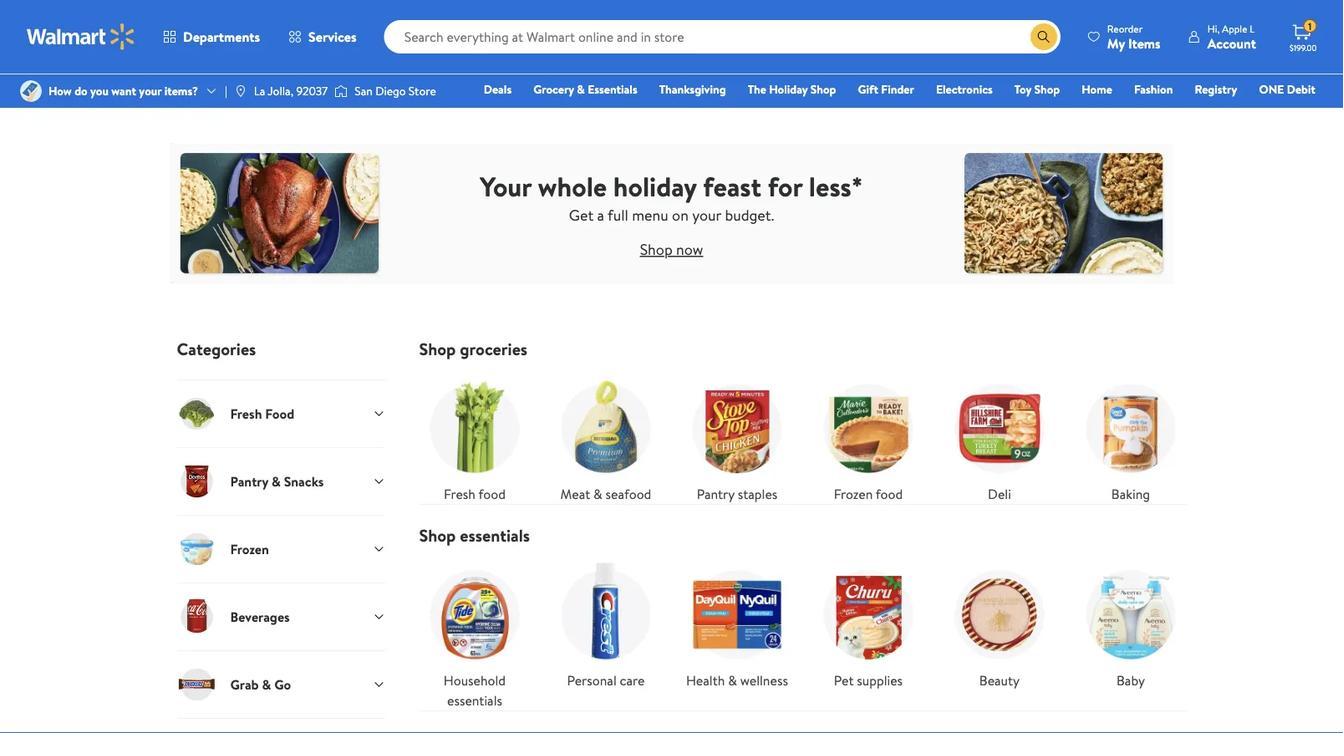 Task type: locate. For each thing, give the bounding box(es) containing it.
1 horizontal spatial your
[[693, 205, 722, 226]]

list
[[409, 360, 1197, 504], [409, 546, 1197, 711]]

your right on
[[693, 205, 722, 226]]

holiday
[[770, 81, 808, 97]]

electronics
[[937, 81, 993, 97]]

finder
[[882, 81, 915, 97]]

food
[[479, 485, 506, 503], [876, 485, 903, 503]]

fresh
[[230, 405, 262, 423], [444, 485, 476, 503]]

list for shop essentials
[[409, 546, 1197, 711]]

departments
[[183, 28, 260, 46]]

the
[[748, 81, 767, 97]]

frozen inside 'dropdown button'
[[230, 540, 269, 558]]

essentials
[[460, 524, 530, 547], [447, 692, 503, 710]]

staples
[[738, 485, 778, 503]]

1 horizontal spatial frozen
[[834, 485, 873, 503]]

shop down fresh food
[[419, 524, 456, 547]]

your right want on the left top of the page
[[139, 83, 162, 99]]

0 horizontal spatial pantry
[[230, 472, 269, 491]]

pantry for pantry staples
[[697, 485, 735, 503]]

essentials inside household essentials
[[447, 692, 503, 710]]

your whole holiday feast for less. get a full menu on your budget. shop now. image
[[170, 141, 1174, 285]]

la jolla, 92037
[[254, 83, 328, 99]]

how do you want your items?
[[49, 83, 198, 99]]

registry
[[1195, 81, 1238, 97]]

 image
[[20, 80, 42, 102], [335, 83, 348, 100], [234, 84, 247, 98]]

list containing fresh food
[[409, 360, 1197, 504]]

& right the grocery
[[577, 81, 585, 97]]

0 horizontal spatial  image
[[20, 80, 42, 102]]

 image for la
[[234, 84, 247, 98]]

2 food from the left
[[876, 485, 903, 503]]

supplies
[[857, 672, 903, 690]]

& for go
[[262, 676, 271, 694]]

92037
[[296, 83, 328, 99]]

1 vertical spatial list
[[409, 546, 1197, 711]]

personal care
[[567, 672, 645, 690]]

deals
[[484, 81, 512, 97]]

0 horizontal spatial frozen
[[230, 540, 269, 558]]

1 vertical spatial your
[[693, 205, 722, 226]]

1 horizontal spatial  image
[[234, 84, 247, 98]]

& right health
[[729, 672, 737, 690]]

&
[[577, 81, 585, 97], [272, 472, 281, 491], [594, 485, 603, 503], [729, 672, 737, 690], [262, 676, 271, 694]]

on
[[672, 205, 689, 226]]

& right "meat" at the left bottom
[[594, 485, 603, 503]]

1 food from the left
[[479, 485, 506, 503]]

items
[[1129, 34, 1161, 52]]

reorder my items
[[1108, 21, 1161, 52]]

do
[[75, 83, 88, 99]]

0 vertical spatial frozen
[[834, 485, 873, 503]]

fresh left food
[[230, 405, 262, 423]]

jolla,
[[268, 83, 294, 99]]

 image right "|"
[[234, 84, 247, 98]]

meat
[[561, 485, 591, 503]]

deals link
[[477, 80, 520, 98]]

household
[[444, 672, 506, 690]]

essentials down fresh food
[[460, 524, 530, 547]]

& left snacks
[[272, 472, 281, 491]]

essentials down household
[[447, 692, 503, 710]]

shop
[[811, 81, 837, 97], [1035, 81, 1061, 97], [640, 239, 673, 260], [419, 337, 456, 361], [419, 524, 456, 547]]

0 horizontal spatial fresh
[[230, 405, 262, 423]]

snacks
[[284, 472, 324, 491]]

1 vertical spatial essentials
[[447, 692, 503, 710]]

1 horizontal spatial fresh
[[444, 485, 476, 503]]

1 vertical spatial fresh
[[444, 485, 476, 503]]

fresh food button
[[177, 380, 386, 447]]

fresh for fresh food
[[230, 405, 262, 423]]

frozen button
[[177, 515, 386, 583]]

0 vertical spatial essentials
[[460, 524, 530, 547]]

items?
[[164, 83, 198, 99]]

 image left san
[[335, 83, 348, 100]]

fresh food
[[444, 485, 506, 503]]

0 horizontal spatial your
[[139, 83, 162, 99]]

fresh food link
[[419, 373, 531, 504]]

shop left now
[[640, 239, 673, 260]]

walmart image
[[27, 23, 135, 50]]

grab & go button
[[177, 651, 386, 718]]

pantry inside 'pantry staples' "link"
[[697, 485, 735, 503]]

your
[[139, 83, 162, 99], [693, 205, 722, 226]]

2 horizontal spatial  image
[[335, 83, 348, 100]]

pet
[[835, 672, 854, 690]]

deli
[[989, 485, 1012, 503]]

|
[[225, 83, 227, 99]]

baby link
[[1076, 559, 1187, 691]]

toy shop
[[1015, 81, 1061, 97]]

1 horizontal spatial food
[[876, 485, 903, 503]]

shop left groceries
[[419, 337, 456, 361]]

 image for san
[[335, 83, 348, 100]]

departments button
[[149, 17, 274, 57]]

food for frozen food
[[876, 485, 903, 503]]

1 horizontal spatial pantry
[[697, 485, 735, 503]]

walmart+
[[1266, 105, 1316, 121]]

beauty link
[[945, 559, 1056, 691]]

beauty
[[980, 672, 1020, 690]]

household essentials
[[444, 672, 506, 710]]

toy
[[1015, 81, 1032, 97]]

shop essentials
[[419, 524, 530, 547]]

1 vertical spatial frozen
[[230, 540, 269, 558]]

categories
[[177, 337, 256, 361]]

home
[[1082, 81, 1113, 97]]

fresh inside dropdown button
[[230, 405, 262, 423]]

fashion link
[[1127, 80, 1181, 98]]

grocery & essentials
[[534, 81, 638, 97]]

essentials for household essentials
[[447, 692, 503, 710]]

pantry left snacks
[[230, 472, 269, 491]]

& left go
[[262, 676, 271, 694]]

fresh inside list
[[444, 485, 476, 503]]

pantry left "staples" on the right bottom
[[697, 485, 735, 503]]

san diego store
[[355, 83, 436, 99]]

account
[[1208, 34, 1257, 52]]

grocery
[[534, 81, 575, 97]]

0 horizontal spatial food
[[479, 485, 506, 503]]

your
[[480, 167, 532, 205]]

shop right holiday
[[811, 81, 837, 97]]

list for shop groceries
[[409, 360, 1197, 504]]

whole
[[538, 167, 607, 205]]

2 list from the top
[[409, 546, 1197, 711]]

want
[[111, 83, 136, 99]]

list containing household essentials
[[409, 546, 1197, 711]]

 image left how
[[20, 80, 42, 102]]

hi,
[[1208, 21, 1220, 36]]

shop for essentials
[[419, 524, 456, 547]]

one debit link
[[1252, 80, 1324, 98]]

fresh up shop essentials
[[444, 485, 476, 503]]

frozen for frozen
[[230, 540, 269, 558]]

store
[[409, 83, 436, 99]]

pantry inside 'pantry & snacks' dropdown button
[[230, 472, 269, 491]]

0 vertical spatial list
[[409, 360, 1197, 504]]

0 vertical spatial fresh
[[230, 405, 262, 423]]

frozen
[[834, 485, 873, 503], [230, 540, 269, 558]]

1 list from the top
[[409, 360, 1197, 504]]

essentials
[[588, 81, 638, 97]]

you
[[90, 83, 109, 99]]

Walmart Site-Wide search field
[[384, 20, 1061, 54]]

gift
[[859, 81, 879, 97]]



Task type: vqa. For each thing, say whether or not it's contained in the screenshot.
household essentials link
yes



Task type: describe. For each thing, give the bounding box(es) containing it.
the holiday shop
[[748, 81, 837, 97]]

apple
[[1223, 21, 1248, 36]]

0 vertical spatial your
[[139, 83, 162, 99]]

for
[[768, 167, 803, 205]]

frozen food
[[834, 485, 903, 503]]

shop for now
[[640, 239, 673, 260]]

meat & seafood link
[[551, 373, 662, 504]]

pantry staples link
[[682, 373, 793, 504]]

shop now link
[[640, 239, 704, 260]]

gift finder
[[859, 81, 915, 97]]

the holiday shop link
[[741, 80, 844, 98]]

grab & go
[[230, 676, 291, 694]]

less*
[[809, 167, 864, 205]]

meat & seafood
[[561, 485, 652, 503]]

Search search field
[[384, 20, 1061, 54]]

reorder
[[1108, 21, 1143, 36]]

fresh food
[[230, 405, 295, 423]]

pantry for pantry & snacks
[[230, 472, 269, 491]]

shop now
[[640, 239, 704, 260]]

& for seafood
[[594, 485, 603, 503]]

how
[[49, 83, 72, 99]]

frozen for frozen food
[[834, 485, 873, 503]]

shop right toy
[[1035, 81, 1061, 97]]

electronics link
[[929, 80, 1001, 98]]

thanksgiving
[[660, 81, 726, 97]]

pantry staples
[[697, 485, 778, 503]]

essentials for shop essentials
[[460, 524, 530, 547]]

l
[[1251, 21, 1256, 36]]

& for essentials
[[577, 81, 585, 97]]

shop groceries
[[419, 337, 528, 361]]

beverages button
[[177, 583, 386, 651]]

1
[[1309, 19, 1312, 33]]

hi, apple l account
[[1208, 21, 1257, 52]]

la
[[254, 83, 265, 99]]

$199.00
[[1290, 42, 1318, 53]]

& for wellness
[[729, 672, 737, 690]]

full
[[608, 205, 629, 226]]

debit
[[1288, 81, 1316, 97]]

groceries
[[460, 337, 528, 361]]

a
[[598, 205, 605, 226]]

health & wellness link
[[682, 559, 793, 691]]

one debit walmart+
[[1260, 81, 1316, 121]]

baking
[[1112, 485, 1151, 503]]

health
[[687, 672, 725, 690]]

food
[[265, 405, 295, 423]]

one
[[1260, 81, 1285, 97]]

my
[[1108, 34, 1126, 52]]

now
[[677, 239, 704, 260]]

budget.
[[725, 205, 775, 226]]

pantry & snacks button
[[177, 447, 386, 515]]

baking link
[[1076, 373, 1187, 504]]

fresh for fresh food
[[444, 485, 476, 503]]

thanksgiving link
[[652, 80, 734, 98]]

care
[[620, 672, 645, 690]]

services
[[309, 28, 357, 46]]

your whole holiday feast for less* get a full menu on your budget.
[[480, 167, 864, 226]]

home link
[[1075, 80, 1121, 98]]

toy shop link
[[1008, 80, 1068, 98]]

get
[[569, 205, 594, 226]]

holiday
[[614, 167, 697, 205]]

fashion
[[1135, 81, 1174, 97]]

feast
[[703, 167, 762, 205]]

go
[[274, 676, 291, 694]]

frozen food link
[[813, 373, 925, 504]]

walmart+ link
[[1259, 104, 1324, 122]]

pet supplies
[[835, 672, 903, 690]]

& for snacks
[[272, 472, 281, 491]]

pet supplies link
[[813, 559, 925, 691]]

household essentials link
[[419, 559, 531, 711]]

services button
[[274, 17, 371, 57]]

shop for groceries
[[419, 337, 456, 361]]

gift finder link
[[851, 80, 922, 98]]

search icon image
[[1038, 30, 1051, 43]]

your inside your whole holiday feast for less* get a full menu on your budget.
[[693, 205, 722, 226]]

 image for how
[[20, 80, 42, 102]]

menu
[[632, 205, 669, 226]]

food for fresh food
[[479, 485, 506, 503]]

beverages
[[230, 608, 290, 626]]

personal
[[567, 672, 617, 690]]

grocery & essentials link
[[526, 80, 645, 98]]



